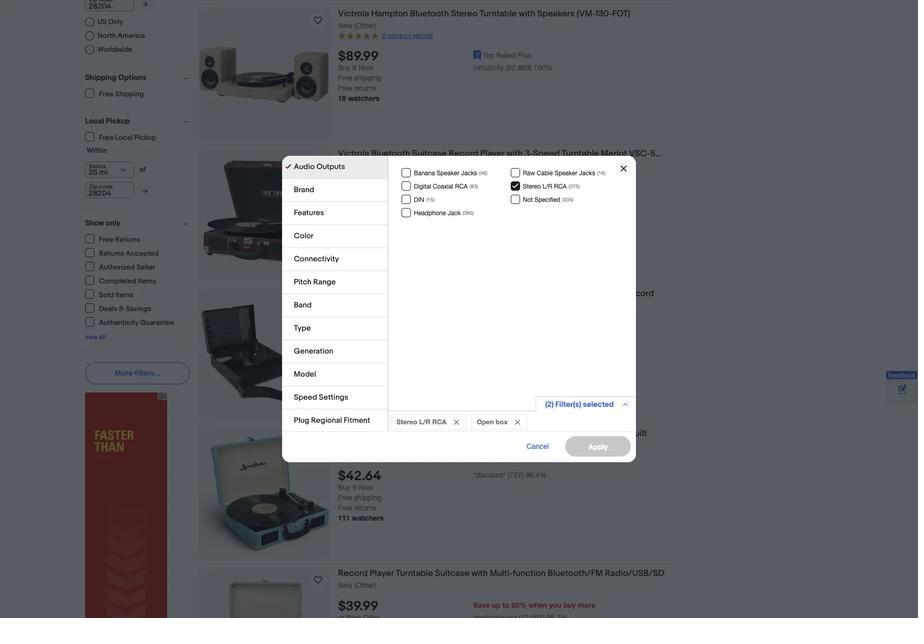 Task type: describe. For each thing, give the bounding box(es) containing it.
headphone
[[414, 210, 446, 217]]

free shipping link
[[85, 89, 144, 98]]

feedback
[[888, 372, 915, 379]]

victrola bluetooth suitcase record player with 3-speed turntable merlot vsc-5... link
[[338, 149, 676, 161]]

returns inside circuitcity (52,889) 100% free shipping free returns 18 watchers
[[354, 84, 377, 92]]

now for *discount* (727) 96.4% buy it now free shipping free returns 111 watchers
[[359, 483, 373, 492]]

raw cable speaker jacks (16)
[[523, 170, 605, 177]]

stereo inside 'victrola hampton bluetooth stereo turntable with speakers (vm-130-fot) new (other)'
[[451, 9, 478, 19]]

ratings inside victrola  vsc-750sb-blk revolution go 3-speed bluetooth portable record player new (other) 2 product ratings
[[413, 323, 433, 330]]

filter(s)
[[555, 400, 581, 410]]

more
[[115, 369, 133, 379]]

(2) filter(s) selected button
[[535, 396, 636, 412]]

with inside victrola bluetooth suitcase record player with 3-speed turntable merlot vsc-5... new (other)
[[506, 149, 523, 159]]

advertisement region
[[85, 393, 167, 619]]

(other) inside 'victrola hampton bluetooth stereo turntable with speakers (vm-130-fot) new (other)'
[[354, 22, 376, 30]]

byronstatics vinyl record player, 3 speed turntable record player with 2 built link
[[338, 429, 676, 441]]

record inside victrola  vsc-750sb-blk revolution go 3-speed bluetooth portable record player new (other) 2 product ratings
[[624, 289, 654, 299]]

cancel
[[527, 443, 549, 451]]

seller
[[136, 263, 155, 272]]

items for completed items
[[138, 277, 156, 285]]

north
[[97, 31, 116, 40]]

of
[[140, 165, 146, 174]]

rated
[[496, 51, 516, 59]]

built
[[629, 429, 647, 439]]

&
[[119, 304, 124, 313]]

guarantee
[[140, 318, 174, 327]]

$39.99
[[338, 599, 378, 615]]

2 product ratings
[[382, 32, 433, 39]]

free local pickup link
[[85, 132, 157, 142]]

more filters... button
[[85, 363, 190, 385]]

turntable inside 'victrola hampton bluetooth stereo turntable with speakers (vm-130-fot) new (other)'
[[480, 9, 517, 19]]

free inside free returns link
[[99, 235, 113, 244]]

speed inside victrola  vsc-750sb-blk revolution go 3-speed bluetooth portable record player new (other) 2 product ratings
[[519, 289, 545, 299]]

(395)
[[463, 210, 474, 216]]

within
[[87, 146, 107, 155]]

top rated plus
[[483, 51, 531, 59]]

record inside record player turntable suitcase with multi-function bluetooth/fm radio/usb/sd new (other)
[[338, 569, 368, 579]]

more filters...
[[115, 369, 160, 379]]

authenticity
[[99, 318, 138, 327]]

0 vertical spatial 2
[[382, 32, 386, 39]]

1 horizontal spatial pickup
[[134, 133, 156, 142]]

2 jacks from the left
[[579, 170, 595, 177]]

hampton
[[371, 9, 408, 19]]

save up to 20% when you buy more
[[473, 601, 595, 610]]

buy for *discount* (727) 96.4% buy it now free shipping free returns 111 watchers
[[338, 483, 350, 492]]

(other) inside record player turntable suitcase with multi-function bluetooth/fm radio/usb/sd new (other)
[[354, 582, 376, 590]]

rca for stereo l/r rca (375)
[[554, 183, 567, 190]]

2 inside victrola  vsc-750sb-blk revolution go 3-speed bluetooth portable record player new (other) 2 product ratings
[[382, 323, 386, 330]]

raw
[[523, 170, 535, 177]]

plus
[[518, 51, 531, 59]]

byronstatics vinyl record player, 3 speed turntable record player with 2 built image
[[198, 436, 330, 553]]

authorized seller
[[99, 263, 155, 272]]

3- for go
[[510, 289, 519, 299]]

turntable inside victrola bluetooth suitcase record player with 3-speed turntable merlot vsc-5... new (other)
[[562, 149, 599, 159]]

new inside 'victrola hampton bluetooth stereo turntable with speakers (vm-130-fot) new (other)'
[[338, 22, 352, 30]]

only
[[106, 218, 120, 228]]

1 now from the top
[[359, 63, 373, 72]]

3- for with
[[525, 149, 533, 159]]

local pickup
[[85, 116, 130, 126]]

100%
[[534, 63, 553, 72]]

free inside free shipping link
[[99, 89, 113, 98]]

plug regional fitment
[[294, 416, 370, 426]]

go
[[494, 289, 508, 299]]

it for *discount* (727) 96.4% buy it now free shipping free returns 111 watchers
[[352, 483, 357, 492]]

open
[[477, 418, 494, 426]]

(other) inside victrola  vsc-750sb-blk revolution go 3-speed bluetooth portable record player new (other) 2 product ratings
[[354, 312, 376, 321]]

audio outputs tab
[[282, 156, 388, 179]]

up
[[492, 601, 500, 610]]

2 speaker from the left
[[555, 170, 577, 177]]

new inside record player turntable suitcase with multi-function bluetooth/fm radio/usb/sd new (other)
[[338, 582, 352, 590]]

filter applied image
[[285, 164, 291, 170]]

1 apply within filter image from the top
[[143, 1, 148, 8]]

$42.64
[[338, 469, 381, 484]]

function
[[513, 569, 546, 579]]

player inside record player turntable suitcase with multi-function bluetooth/fm radio/usb/sd new (other)
[[370, 569, 394, 579]]

options
[[118, 73, 146, 83]]

record player turntable suitcase with multi-function bluetooth/fm radio/usb/sd heading
[[338, 569, 664, 579]]

save
[[473, 601, 490, 610]]

us only
[[97, 17, 123, 26]]

dialog containing audio outputs
[[0, 0, 918, 619]]

all
[[99, 333, 106, 342]]

record down stereo l/r rca
[[412, 429, 442, 439]]

speed inside victrola bluetooth suitcase record player with 3-speed turntable merlot vsc-5... new (other)
[[533, 149, 560, 159]]

wisterproducts (2,769) 97.8% buy it now
[[338, 182, 568, 202]]

buy
[[563, 601, 576, 610]]

shipping inside circuitcity (52,889) 100% free shipping free returns 18 watchers
[[354, 74, 381, 82]]

completed items link
[[85, 276, 157, 285]]

brand
[[294, 185, 314, 195]]

player,
[[444, 429, 470, 439]]

audio
[[294, 162, 315, 172]]

band
[[294, 301, 312, 310]]

coaxial
[[433, 183, 453, 190]]

deals
[[99, 304, 117, 313]]

shipping inside *discount* (727) 96.4% buy it now free shipping free returns 111 watchers
[[354, 494, 381, 502]]

tab list containing audio outputs
[[282, 156, 388, 619]]

worldwide link
[[85, 45, 132, 54]]

features
[[294, 208, 324, 218]]

1 product from the top
[[388, 32, 411, 39]]

cable
[[537, 170, 553, 177]]

speed down open box
[[479, 429, 505, 439]]

digital
[[414, 183, 431, 190]]

2 product ratings link for (other)
[[338, 31, 433, 40]]

(vm-
[[577, 9, 595, 19]]

1 ratings from the top
[[413, 32, 433, 39]]

shipping options button
[[85, 73, 194, 83]]

speed settings
[[294, 393, 348, 403]]

vsc- inside victrola bluetooth suitcase record player with 3-speed turntable merlot vsc-5... new (other)
[[629, 149, 650, 159]]

new inside victrola  vsc-750sb-blk revolution go 3-speed bluetooth portable record player new (other) 2 product ratings
[[338, 312, 352, 321]]

player up 'apply'
[[578, 429, 602, 439]]

1 vertical spatial shipping
[[115, 89, 144, 98]]

cancel button
[[515, 436, 560, 457]]

deals & savings
[[99, 304, 151, 313]]

new inside victrola bluetooth suitcase record player with 3-speed turntable merlot vsc-5... new (other)
[[338, 162, 352, 170]]

more
[[578, 601, 595, 610]]

(15)
[[426, 196, 435, 203]]

victrola bluetooth suitcase record player with 3-speed turntable merlot vsc-5... new (other)
[[338, 149, 662, 170]]

750sb-
[[403, 289, 433, 299]]

range
[[313, 277, 336, 287]]

l/r for stereo l/r rca (375)
[[543, 183, 552, 190]]

pitch range
[[294, 277, 336, 287]]

pitch
[[294, 277, 312, 287]]

free returns link
[[85, 234, 141, 244]]

(52,889)
[[506, 63, 532, 72]]

with inside record player turntable suitcase with multi-function bluetooth/fm radio/usb/sd new (other)
[[471, 569, 488, 579]]

bluetooth inside 'victrola hampton bluetooth stereo turntable with speakers (vm-130-fot) new (other)'
[[410, 9, 449, 19]]

0 horizontal spatial local
[[85, 116, 104, 126]]

(335)
[[562, 196, 573, 203]]

accepted
[[126, 249, 159, 258]]

remove filter - condition - open box image
[[515, 420, 520, 425]]

$89.99 for (other)
[[338, 48, 379, 64]]

north america link
[[85, 31, 145, 41]]

turntable inside record player turntable suitcase with multi-function bluetooth/fm radio/usb/sd new (other)
[[396, 569, 433, 579]]

circuitcity (52,889) 100% free shipping free returns 18 watchers
[[338, 63, 553, 102]]

0 vertical spatial shipping
[[85, 73, 116, 83]]

$47.57
[[338, 179, 378, 195]]

victrola  vsc-750sb-blk revolution go 3-speed bluetooth portable record player image
[[198, 304, 330, 405]]

remove filter - audio outputs - stereo l/r rca image
[[454, 420, 459, 425]]

local pickup button
[[85, 116, 194, 126]]



Task type: vqa. For each thing, say whether or not it's contained in the screenshot.
1/2 oz
no



Task type: locate. For each thing, give the bounding box(es) containing it.
1 returns from the top
[[354, 84, 377, 92]]

victrola hampton bluetooth stereo turntable with speakers (vm-130-fot) image
[[198, 9, 330, 140]]

0 vertical spatial now
[[359, 63, 373, 72]]

victrola  vsc-750sb-blk revolution go 3-speed bluetooth portable record player heading
[[338, 289, 654, 310]]

show only button
[[85, 218, 194, 228]]

it for wisterproducts (2,769) 97.8% buy it now
[[352, 194, 357, 202]]

2 product from the top
[[388, 323, 411, 330]]

None text field
[[85, 0, 134, 11], [85, 182, 134, 198], [85, 0, 134, 11], [85, 182, 134, 198]]

0 vertical spatial l/r
[[543, 183, 552, 190]]

returns down buy it now
[[354, 84, 377, 92]]

speed
[[533, 149, 560, 159], [519, 289, 545, 299], [294, 393, 317, 403], [479, 429, 505, 439]]

1 vertical spatial now
[[359, 194, 373, 202]]

0 vertical spatial vsc-
[[629, 149, 650, 159]]

vsc- right the merlot
[[629, 149, 650, 159]]

bluetooth inside victrola bluetooth suitcase record player with 3-speed turntable merlot vsc-5... new (other)
[[371, 149, 410, 159]]

2 (other) from the top
[[354, 162, 376, 170]]

2 shipping from the top
[[354, 494, 381, 502]]

2 vertical spatial stereo
[[396, 418, 417, 426]]

shipping down options in the left of the page
[[115, 89, 144, 98]]

0 horizontal spatial vsc-
[[382, 289, 403, 299]]

bluetooth up '$47.57'
[[371, 149, 410, 159]]

2 vertical spatial buy
[[338, 483, 350, 492]]

record right portable
[[624, 289, 654, 299]]

speaker up digital coaxial rca (83)
[[437, 170, 459, 177]]

speed right go
[[519, 289, 545, 299]]

sold items link
[[85, 290, 134, 299]]

$89.99 right "generation"
[[338, 339, 379, 355]]

din
[[414, 196, 424, 204]]

2 product ratings link
[[338, 31, 433, 40], [338, 322, 433, 331]]

rca for digital coaxial rca (83)
[[455, 183, 468, 190]]

1 victrola from the top
[[338, 9, 369, 19]]

1 vertical spatial 2
[[382, 323, 386, 330]]

3- up the raw on the right top of the page
[[525, 149, 533, 159]]

1 shipping from the top
[[354, 74, 381, 82]]

2 apply within filter image from the top
[[143, 188, 148, 195]]

1 vertical spatial ratings
[[413, 323, 433, 330]]

bluetooth left portable
[[547, 289, 586, 299]]

1 vertical spatial suitcase
[[435, 569, 469, 579]]

0 vertical spatial pickup
[[106, 116, 130, 126]]

3 buy from the top
[[338, 483, 350, 492]]

connectivity
[[294, 254, 339, 264]]

jack
[[448, 210, 461, 217]]

rca
[[455, 183, 468, 190], [554, 183, 567, 190], [432, 418, 447, 426]]

0 vertical spatial returns
[[115, 235, 140, 244]]

victrola for bluetooth
[[338, 149, 369, 159]]

blk
[[433, 289, 448, 299]]

pickup up free local pickup link
[[106, 116, 130, 126]]

victrola for hampton
[[338, 9, 369, 19]]

returns inside *discount* (727) 96.4% buy it now free shipping free returns 111 watchers
[[354, 504, 377, 512]]

local up within
[[85, 116, 104, 126]]

returns
[[115, 235, 140, 244], [99, 249, 124, 258]]

1 $89.99 from the top
[[338, 48, 379, 64]]

1 vertical spatial watchers
[[352, 514, 384, 522]]

sold
[[99, 291, 114, 299]]

(other) up $39.99
[[354, 582, 376, 590]]

2 now from the top
[[359, 194, 373, 202]]

1 vertical spatial 3-
[[510, 289, 519, 299]]

2 product ratings link down the hampton at the left of the page
[[338, 31, 433, 40]]

18
[[338, 94, 346, 102]]

player inside victrola  vsc-750sb-blk revolution go 3-speed bluetooth portable record player new (other) 2 product ratings
[[338, 300, 362, 310]]

rca left (83)
[[455, 183, 468, 190]]

record up $39.99
[[338, 569, 368, 579]]

buy for wisterproducts (2,769) 97.8% buy it now
[[338, 194, 350, 202]]

97.8%
[[547, 182, 568, 190]]

0 vertical spatial local
[[85, 116, 104, 126]]

specified
[[534, 196, 560, 204]]

suitcase inside record player turntable suitcase with multi-function bluetooth/fm radio/usb/sd new (other)
[[435, 569, 469, 579]]

victrola
[[338, 289, 380, 299]]

stereo for stereo l/r rca
[[396, 418, 417, 426]]

victrola  vsc-750sb-blk revolution go 3-speed bluetooth portable record player new (other) 2 product ratings
[[338, 289, 654, 330]]

north america
[[97, 31, 145, 40]]

deals & savings link
[[85, 304, 152, 313]]

130-
[[595, 9, 612, 19]]

player down victrola
[[338, 300, 362, 310]]

2 ratings from the top
[[413, 323, 433, 330]]

returns down $42.64
[[354, 504, 377, 512]]

1 vertical spatial returns
[[354, 504, 377, 512]]

(727)
[[508, 471, 524, 479]]

2 vertical spatial bluetooth
[[547, 289, 586, 299]]

0 vertical spatial suitcase
[[412, 149, 447, 159]]

speaker
[[437, 170, 459, 177], [555, 170, 577, 177]]

1 horizontal spatial stereo
[[451, 9, 478, 19]]

byronstatics vinyl record player, 3 speed turntable record player with 2 built heading
[[338, 429, 647, 439]]

2 horizontal spatial stereo
[[523, 183, 541, 190]]

1 vertical spatial shipping
[[354, 494, 381, 502]]

5...
[[650, 149, 662, 159]]

worldwide
[[97, 45, 132, 54]]

(other) down victrola
[[354, 312, 376, 321]]

speed down model in the bottom left of the page
[[294, 393, 317, 403]]

3- right go
[[510, 289, 519, 299]]

to
[[502, 601, 509, 610]]

watchers right "18"
[[348, 94, 380, 102]]

3 now from the top
[[359, 483, 373, 492]]

2 $89.99 from the top
[[338, 339, 379, 355]]

0 vertical spatial ratings
[[413, 32, 433, 39]]

4 (other) from the top
[[354, 582, 376, 590]]

3- inside victrola  vsc-750sb-blk revolution go 3-speed bluetooth portable record player new (other) 2 product ratings
[[510, 289, 519, 299]]

jacks up (83)
[[461, 170, 477, 177]]

bluetooth/fm
[[548, 569, 603, 579]]

player up $39.99
[[370, 569, 394, 579]]

(other) down the hampton at the left of the page
[[354, 22, 376, 30]]

jacks left "(16)"
[[579, 170, 595, 177]]

0 horizontal spatial l/r
[[419, 418, 430, 426]]

record up banana speaker jacks (46)
[[449, 149, 478, 159]]

local
[[85, 116, 104, 126], [115, 133, 133, 142]]

completed
[[99, 277, 136, 285]]

0 horizontal spatial items
[[115, 291, 133, 299]]

it inside wisterproducts (2,769) 97.8% buy it now
[[352, 194, 357, 202]]

0 vertical spatial shipping
[[354, 74, 381, 82]]

1 vertical spatial 2 product ratings link
[[338, 322, 433, 331]]

0 vertical spatial apply within filter image
[[143, 1, 148, 8]]

0 horizontal spatial jacks
[[461, 170, 477, 177]]

1 horizontal spatial rca
[[455, 183, 468, 190]]

items
[[138, 277, 156, 285], [115, 291, 133, 299]]

$89.99 for player
[[338, 339, 379, 355]]

1 vertical spatial it
[[352, 194, 357, 202]]

0 vertical spatial bluetooth
[[410, 9, 449, 19]]

shipping down $42.64
[[354, 494, 381, 502]]

1 2 product ratings link from the top
[[338, 31, 433, 40]]

multi-
[[490, 569, 513, 579]]

1 vertical spatial $89.99
[[338, 339, 379, 355]]

watchers inside *discount* (727) 96.4% buy it now free shipping free returns 111 watchers
[[352, 514, 384, 522]]

1 horizontal spatial jacks
[[579, 170, 595, 177]]

1 horizontal spatial speaker
[[555, 170, 577, 177]]

1 horizontal spatial l/r
[[543, 183, 552, 190]]

dialog
[[0, 0, 918, 619]]

2
[[382, 32, 386, 39], [382, 323, 386, 330], [622, 429, 627, 439]]

with inside 'victrola hampton bluetooth stereo turntable with speakers (vm-130-fot) new (other)'
[[519, 9, 535, 19]]

0 vertical spatial $89.99
[[338, 48, 379, 64]]

3-
[[525, 149, 533, 159], [510, 289, 519, 299]]

suitcase left 'multi-'
[[435, 569, 469, 579]]

pickup down the local pickup dropdown button
[[134, 133, 156, 142]]

tab list
[[282, 156, 388, 619]]

2 returns from the top
[[354, 504, 377, 512]]

suitcase inside victrola bluetooth suitcase record player with 3-speed turntable merlot vsc-5... new (other)
[[412, 149, 447, 159]]

2 product ratings link for player
[[338, 322, 433, 331]]

(other)
[[354, 22, 376, 30], [354, 162, 376, 170], [354, 312, 376, 321], [354, 582, 376, 590]]

(46)
[[479, 170, 487, 176]]

1 it from the top
[[352, 63, 357, 72]]

l/r up specified
[[543, 183, 552, 190]]

$89.99 up "18"
[[338, 48, 379, 64]]

when
[[529, 601, 547, 610]]

items down seller
[[138, 277, 156, 285]]

shipping down buy it now
[[354, 74, 381, 82]]

vsc- right victrola
[[382, 289, 403, 299]]

(375)
[[569, 183, 580, 189]]

1 vertical spatial stereo
[[523, 183, 541, 190]]

l/r for stereo l/r rca
[[419, 418, 430, 426]]

buy it now
[[338, 63, 373, 72]]

1 horizontal spatial 3-
[[525, 149, 533, 159]]

turntable
[[480, 9, 517, 19], [562, 149, 599, 159], [507, 429, 544, 439], [396, 569, 433, 579]]

product inside victrola  vsc-750sb-blk revolution go 3-speed bluetooth portable record player new (other) 2 product ratings
[[388, 323, 411, 330]]

items for sold items
[[115, 291, 133, 299]]

new down victrola
[[338, 312, 352, 321]]

0 vertical spatial items
[[138, 277, 156, 285]]

record player turntable suitcase with multi-function bluetooth/fm radio/usb/sd link
[[338, 569, 676, 581]]

player up (46)
[[480, 149, 504, 159]]

(16)
[[597, 170, 605, 176]]

20%
[[511, 601, 527, 610]]

victrola bluetooth suitcase record player with 3-speed turntable merlot vsc-5... image
[[198, 149, 330, 280]]

1 vertical spatial items
[[115, 291, 133, 299]]

3 new from the top
[[338, 312, 352, 321]]

1 (other) from the top
[[354, 22, 376, 30]]

0 vertical spatial watchers
[[348, 94, 380, 102]]

1 new from the top
[[338, 22, 352, 30]]

0 vertical spatial it
[[352, 63, 357, 72]]

shipping options
[[85, 73, 146, 83]]

bluetooth inside victrola  vsc-750sb-blk revolution go 3-speed bluetooth portable record player new (other) 2 product ratings
[[547, 289, 586, 299]]

box
[[496, 418, 507, 426]]

1 vertical spatial returns
[[99, 249, 124, 258]]

2 vertical spatial now
[[359, 483, 373, 492]]

watch victrola hampton bluetooth stereo turntable with speakers (vm-130-fot) image
[[312, 14, 324, 27]]

2 it from the top
[[352, 194, 357, 202]]

suitcase up banana on the top of page
[[412, 149, 447, 159]]

vsc- inside victrola  vsc-750sb-blk revolution go 3-speed bluetooth portable record player new (other) 2 product ratings
[[382, 289, 403, 299]]

rca left "remove filter - audio outputs - stereo l/r rca" icon
[[432, 418, 447, 426]]

111
[[338, 514, 350, 522]]

headphone jack (395)
[[414, 210, 474, 217]]

open box
[[477, 418, 507, 426]]

1 vertical spatial victrola
[[338, 149, 369, 159]]

ratings
[[413, 32, 433, 39], [413, 323, 433, 330]]

radio/usb/sd
[[605, 569, 664, 579]]

victrola hampton bluetooth stereo turntable with speakers (vm-130-fot) heading
[[338, 9, 630, 19]]

outputs
[[316, 162, 345, 172]]

now inside *discount* (727) 96.4% buy it now free shipping free returns 111 watchers
[[359, 483, 373, 492]]

stereo for stereo l/r rca (375)
[[523, 183, 541, 190]]

0 vertical spatial product
[[388, 32, 411, 39]]

1 horizontal spatial items
[[138, 277, 156, 285]]

free returns
[[99, 235, 140, 244]]

1 vertical spatial apply within filter image
[[143, 188, 148, 195]]

product down the hampton at the left of the page
[[388, 32, 411, 39]]

0 horizontal spatial 3-
[[510, 289, 519, 299]]

1 vertical spatial product
[[388, 323, 411, 330]]

authorized
[[99, 263, 135, 272]]

victrola inside victrola bluetooth suitcase record player with 3-speed turntable merlot vsc-5... new (other)
[[338, 149, 369, 159]]

victrola
[[338, 9, 369, 19], [338, 149, 369, 159]]

now inside wisterproducts (2,769) 97.8% buy it now
[[359, 194, 373, 202]]

1 vertical spatial bluetooth
[[371, 149, 410, 159]]

with
[[519, 9, 535, 19], [506, 149, 523, 159], [604, 429, 621, 439], [471, 569, 488, 579]]

items up deals & savings
[[115, 291, 133, 299]]

1 vertical spatial vsc-
[[382, 289, 403, 299]]

(other) inside victrola bluetooth suitcase record player with 3-speed turntable merlot vsc-5... new (other)
[[354, 162, 376, 170]]

3 (other) from the top
[[354, 312, 376, 321]]

2 horizontal spatial rca
[[554, 183, 567, 190]]

not specified (335)
[[523, 196, 573, 204]]

0 horizontal spatial rca
[[432, 418, 447, 426]]

1 jacks from the left
[[461, 170, 477, 177]]

0 vertical spatial stereo
[[451, 9, 478, 19]]

victrola left the hampton at the left of the page
[[338, 9, 369, 19]]

portable
[[588, 289, 622, 299]]

0 vertical spatial 3-
[[525, 149, 533, 159]]

apply
[[588, 442, 608, 451]]

local down the local pickup dropdown button
[[115, 133, 133, 142]]

victrola inside 'victrola hampton bluetooth stereo turntable with speakers (vm-130-fot) new (other)'
[[338, 9, 369, 19]]

victrola bluetooth suitcase record player with 3-speed turntable merlot vsc-5... heading
[[338, 149, 662, 159]]

2 2 product ratings link from the top
[[338, 322, 433, 331]]

new right watch victrola hampton bluetooth stereo turntable with speakers (vm-130-fot) icon
[[338, 22, 352, 30]]

buy inside wisterproducts (2,769) 97.8% buy it now
[[338, 194, 350, 202]]

3- inside victrola bluetooth suitcase record player with 3-speed turntable merlot vsc-5... new (other)
[[525, 149, 533, 159]]

buy inside *discount* (727) 96.4% buy it now free shipping free returns 111 watchers
[[338, 483, 350, 492]]

l/r left "remove filter - audio outputs - stereo l/r rca" icon
[[419, 418, 430, 426]]

1 vertical spatial buy
[[338, 194, 350, 202]]

player inside victrola bluetooth suitcase record player with 3-speed turntable merlot vsc-5... new (other)
[[480, 149, 504, 159]]

free inside free local pickup link
[[99, 133, 113, 142]]

it inside *discount* (727) 96.4% buy it now free shipping free returns 111 watchers
[[352, 483, 357, 492]]

2 buy from the top
[[338, 194, 350, 202]]

record up cancel
[[546, 429, 576, 439]]

watch victrola bluetooth suitcase record player with 3-speed turntable merlot vsc-5... image
[[312, 154, 324, 167]]

apply within filter image up the america
[[143, 1, 148, 8]]

authorized seller link
[[85, 262, 156, 272]]

rca for stereo l/r rca
[[432, 418, 447, 426]]

2 new from the top
[[338, 162, 352, 170]]

merlot
[[601, 149, 627, 159]]

speaker up "97.8%"
[[555, 170, 577, 177]]

record inside victrola bluetooth suitcase record player with 3-speed turntable merlot vsc-5... new (other)
[[449, 149, 478, 159]]

apply within filter image down of
[[143, 188, 148, 195]]

victrola hampton bluetooth stereo turntable with speakers (vm-130-fot) new (other)
[[338, 9, 630, 30]]

byronstatics vinyl record player, 3 speed turntable record player with 2 built
[[338, 429, 647, 439]]

returns down free returns link
[[99, 249, 124, 258]]

4 new from the top
[[338, 582, 352, 590]]

1 vertical spatial pickup
[[134, 133, 156, 142]]

new up '$47.57'
[[338, 162, 352, 170]]

din (15)
[[414, 196, 435, 204]]

3 it from the top
[[352, 483, 357, 492]]

0 vertical spatial 2 product ratings link
[[338, 31, 433, 40]]

shipping up free shipping link at the left of the page
[[85, 73, 116, 83]]

watch record player turntable suitcase with multi-function bluetooth/fm radio/usb/sd image
[[312, 574, 324, 587]]

(other) up '$47.57'
[[354, 162, 376, 170]]

watchers right 111
[[352, 514, 384, 522]]

(2,769)
[[523, 182, 545, 190]]

vinyl
[[391, 429, 410, 439]]

rca left (375)
[[554, 183, 567, 190]]

not
[[523, 196, 533, 204]]

new up $39.99
[[338, 582, 352, 590]]

apply within filter image
[[143, 1, 148, 8], [143, 188, 148, 195]]

1 vertical spatial local
[[115, 133, 133, 142]]

0 horizontal spatial pickup
[[106, 116, 130, 126]]

0 horizontal spatial speaker
[[437, 170, 459, 177]]

see
[[85, 333, 97, 342]]

1 buy from the top
[[338, 63, 350, 72]]

plug
[[294, 416, 309, 426]]

buy up "18"
[[338, 63, 350, 72]]

1 horizontal spatial vsc-
[[629, 149, 650, 159]]

1 vertical spatial l/r
[[419, 418, 430, 426]]

2 vertical spatial 2
[[622, 429, 627, 439]]

returns accepted
[[99, 249, 159, 258]]

record player turntable suitcase with multi-function bluetooth/fm radio/usb/sd image
[[212, 569, 316, 619]]

2 vertical spatial it
[[352, 483, 357, 492]]

0 vertical spatial buy
[[338, 63, 350, 72]]

circuitcity
[[473, 63, 504, 72]]

1 horizontal spatial local
[[115, 133, 133, 142]]

now for wisterproducts (2,769) 97.8% buy it now
[[359, 194, 373, 202]]

2 victrola from the top
[[338, 149, 369, 159]]

1 speaker from the left
[[437, 170, 459, 177]]

show
[[85, 218, 104, 228]]

top
[[483, 51, 495, 59]]

buy up 111
[[338, 483, 350, 492]]

completed items
[[99, 277, 156, 285]]

0 vertical spatial victrola
[[338, 9, 369, 19]]

(2) filter(s) selected
[[545, 400, 614, 410]]

0 vertical spatial returns
[[354, 84, 377, 92]]

0 horizontal spatial stereo
[[396, 418, 417, 426]]

returns up "returns accepted"
[[115, 235, 140, 244]]

2 product ratings link down victrola
[[338, 322, 433, 331]]

victrola up outputs on the left top of page
[[338, 149, 369, 159]]

bluetooth up 2 product ratings
[[410, 9, 449, 19]]

victrola  vsc-750sb-blk revolution go 3-speed bluetooth portable record player link
[[338, 289, 676, 312]]

buy down the 'audio outputs' tab
[[338, 194, 350, 202]]

america
[[118, 31, 145, 40]]

product down 750sb- at the top of page
[[388, 323, 411, 330]]

show only
[[85, 218, 120, 228]]

watchers inside circuitcity (52,889) 100% free shipping free returns 18 watchers
[[348, 94, 380, 102]]

speed up "cable"
[[533, 149, 560, 159]]



